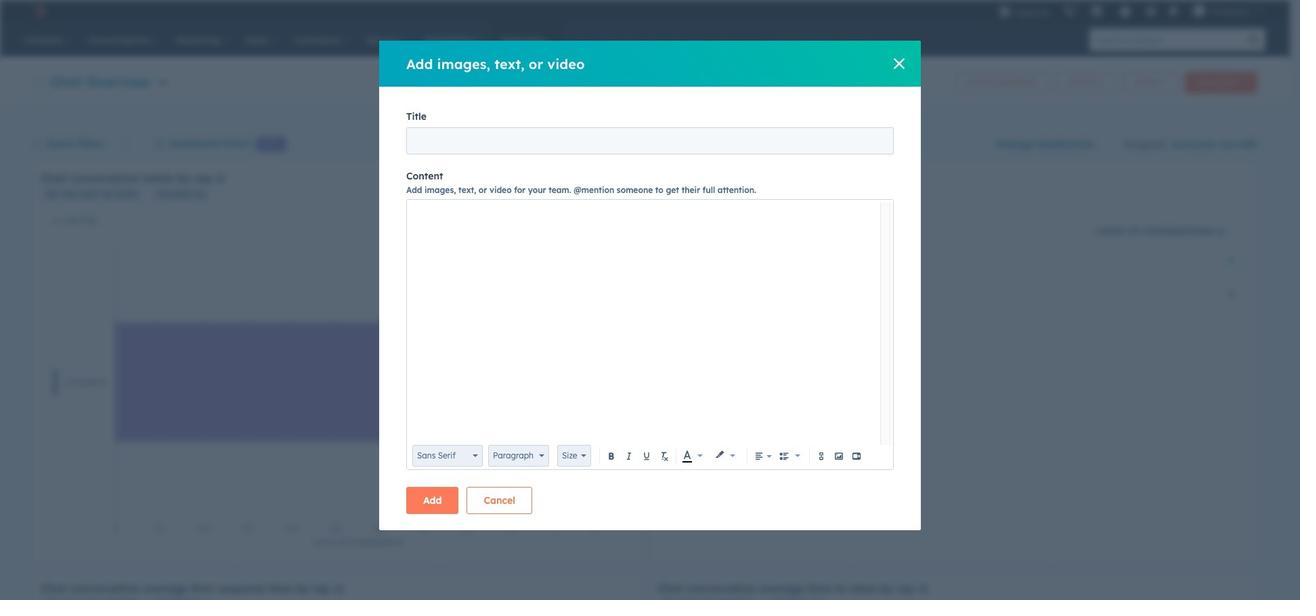 Task type: vqa. For each thing, say whether or not it's contained in the screenshot.
focus within the Easily designate canonical URLs to focus your search authority on your most influential pages, track all your important topics in one dashboard, and watch your traffic increase over time as you build search authority.
no



Task type: locate. For each thing, give the bounding box(es) containing it.
close image
[[894, 58, 905, 69]]

None text field
[[406, 127, 894, 154]]

press to sort. element
[[1229, 226, 1234, 237]]

None text field
[[410, 203, 880, 434]]

banner
[[33, 68, 1258, 93]]

group
[[776, 447, 804, 465]]

dialog
[[379, 41, 921, 530]]

menu
[[992, 0, 1274, 22]]



Task type: describe. For each thing, give the bounding box(es) containing it.
chat conversation average first response time by rep element
[[33, 572, 642, 600]]

marketplaces image
[[1091, 6, 1103, 18]]

chat conversation totals by rep element
[[33, 162, 642, 566]]

jacob simon image
[[1193, 5, 1205, 17]]

press to sort. image
[[1229, 226, 1234, 235]]

chat conversation average time to close by rep element
[[649, 572, 1258, 600]]

chat conversation totals by url element
[[649, 162, 1258, 566]]

Search HubSpot search field
[[1090, 28, 1243, 51]]

interactive chart image
[[41, 215, 634, 557]]



